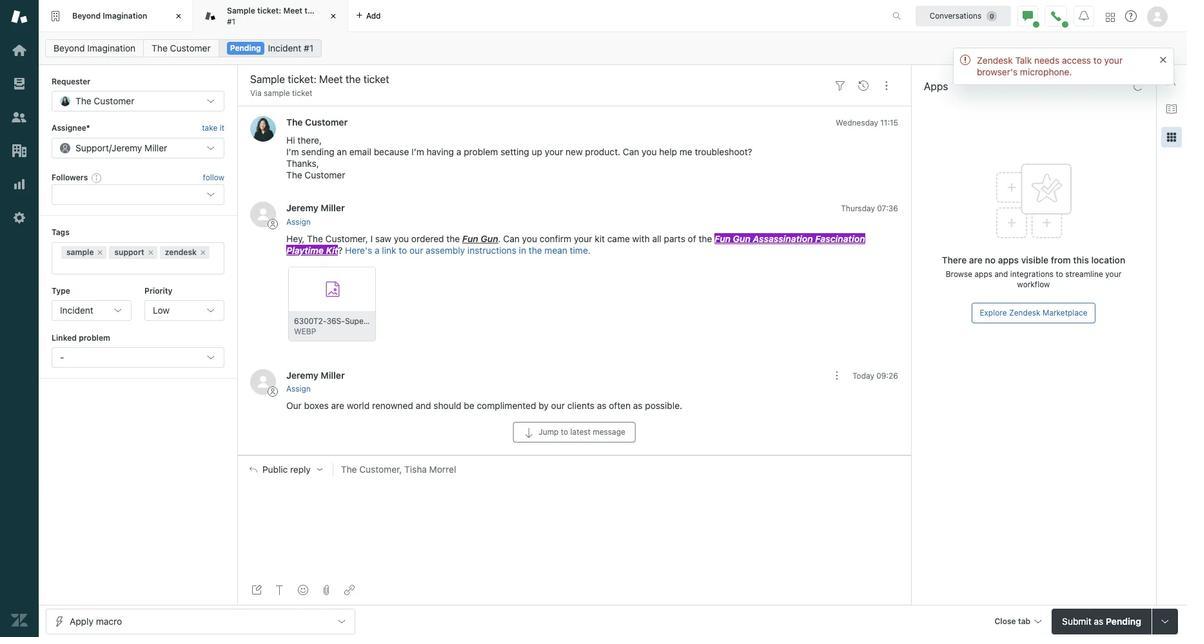Task type: locate. For each thing, give the bounding box(es) containing it.
apps down "no"
[[975, 270, 992, 279]]

to right the link
[[399, 245, 407, 256]]

miller for 2nd the assign button from the top of the conversationlabel log
[[321, 370, 345, 381]]

hi there, i'm sending an email because i'm having a problem setting up your new product. can you help me troubleshoot? thanks, the customer
[[286, 135, 752, 181]]

1 vertical spatial apps
[[975, 270, 992, 279]]

2 close image from the left
[[327, 10, 340, 23]]

1 vertical spatial beyond
[[54, 43, 85, 54]]

0 horizontal spatial #1
[[227, 16, 235, 26]]

imagination down beyond imagination tab
[[87, 43, 136, 54]]

zendesk products image
[[1106, 13, 1115, 22]]

jeremy up our
[[286, 370, 318, 381]]

2 fun from the left
[[715, 233, 731, 244]]

hey,
[[286, 233, 305, 244]]

conversationlabel log
[[237, 106, 911, 456]]

fun
[[462, 233, 478, 244], [715, 233, 731, 244]]

ticket:
[[257, 6, 281, 16]]

apps right "no"
[[998, 255, 1019, 266]]

assign up our
[[286, 384, 311, 394]]

jeremy miller link for first the assign button from the top of the conversationlabel log
[[286, 203, 345, 214]]

you left help
[[642, 147, 657, 158]]

the right reply
[[341, 464, 357, 475]]

your right access
[[1104, 55, 1123, 66]]

jump to latest message button
[[513, 422, 636, 443]]

0 vertical spatial and
[[995, 270, 1008, 279]]

0 horizontal spatial apps
[[975, 270, 992, 279]]

1 vertical spatial jeremy
[[286, 203, 318, 214]]

the customer, tisha morrel button
[[333, 463, 911, 476]]

sample ticket: meet the ticket #1
[[227, 6, 340, 26]]

0 vertical spatial zendesk
[[977, 55, 1013, 66]]

jeremy miller link
[[286, 203, 345, 214], [286, 370, 345, 381]]

0 vertical spatial avatar image
[[250, 116, 276, 142]]

2 jeremy miller assign from the top
[[286, 370, 345, 394]]

a right having
[[456, 147, 461, 158]]

often
[[609, 400, 631, 411]]

0 vertical spatial jeremy miller assign
[[286, 203, 345, 227]]

jeremy miller assign up hey,
[[286, 203, 345, 227]]

1 fun from the left
[[462, 233, 478, 244]]

customer, left tisha
[[359, 464, 402, 475]]

1 vertical spatial the customer link
[[286, 117, 348, 128]]

1 vertical spatial sample
[[66, 247, 94, 257]]

close image left add popup button
[[327, 10, 340, 23]]

? here's a link to our assembly instructions in the mean time.
[[338, 245, 591, 256]]

1 horizontal spatial gun
[[733, 233, 751, 244]]

1 vertical spatial ticket
[[292, 88, 312, 98]]

assign up hey,
[[286, 217, 311, 227]]

Thursday 07:36 text field
[[841, 204, 898, 214]]

time.
[[570, 245, 591, 256]]

hide composer image
[[569, 451, 579, 461]]

beyond inside beyond imagination tab
[[72, 11, 101, 21]]

apps
[[924, 81, 948, 92]]

kit
[[326, 245, 338, 256]]

1 horizontal spatial remove image
[[199, 249, 207, 256]]

0 horizontal spatial ticket
[[292, 88, 312, 98]]

should
[[434, 400, 461, 411]]

incident inside secondary element
[[268, 43, 301, 54]]

1 horizontal spatial close image
[[327, 10, 340, 23]]

1 vertical spatial miller
[[321, 203, 345, 214]]

0 vertical spatial apps
[[998, 255, 1019, 266]]

2 vertical spatial miller
[[321, 370, 345, 381]]

assign
[[286, 217, 311, 227], [286, 384, 311, 394]]

1 vertical spatial beyond imagination
[[54, 43, 136, 54]]

miller up the boxes on the left bottom of the page
[[321, 370, 345, 381]]

2 vertical spatial jeremy
[[286, 370, 318, 381]]

new
[[566, 147, 583, 158]]

1 vertical spatial jeremy miller assign
[[286, 370, 345, 394]]

as right submit
[[1094, 616, 1104, 627]]

0 vertical spatial incident
[[268, 43, 301, 54]]

0 horizontal spatial remove image
[[147, 249, 155, 256]]

and
[[995, 270, 1008, 279], [416, 400, 431, 411]]

1 horizontal spatial i'm
[[411, 147, 424, 158]]

our right by
[[551, 400, 565, 411]]

our down ordered
[[410, 245, 423, 256]]

1 vertical spatial can
[[503, 233, 520, 244]]

1 horizontal spatial incident
[[268, 43, 301, 54]]

i'm
[[286, 147, 299, 158], [411, 147, 424, 158]]

close image for beyond imagination tab
[[172, 10, 185, 23]]

jump to latest message
[[539, 427, 625, 437]]

ticket right via
[[292, 88, 312, 98]]

2 avatar image from the top
[[250, 202, 276, 228]]

jeremy
[[112, 142, 142, 153], [286, 203, 318, 214], [286, 370, 318, 381]]

beyond
[[72, 11, 101, 21], [54, 43, 85, 54]]

requester element
[[52, 91, 224, 112]]

reporting image
[[11, 176, 28, 193]]

support
[[75, 142, 109, 153]]

gun up instructions
[[481, 233, 498, 244]]

miller right "/"
[[145, 142, 167, 153]]

fun gun assassination fascination playtime kit
[[286, 233, 865, 256]]

assembly
[[426, 245, 465, 256]]

info on adding followers image
[[92, 173, 102, 183]]

2 remove image from the left
[[199, 249, 207, 256]]

0 vertical spatial customer,
[[325, 233, 368, 244]]

gun left assassination
[[733, 233, 751, 244]]

0 vertical spatial jeremy
[[112, 142, 142, 153]]

close image
[[172, 10, 185, 23], [327, 10, 340, 23]]

0 vertical spatial #1
[[227, 16, 235, 26]]

your down location
[[1106, 270, 1122, 279]]

add
[[366, 11, 381, 20]]

are left world
[[331, 400, 344, 411]]

1 close image from the left
[[172, 10, 185, 23]]

you up the link
[[394, 233, 409, 244]]

imagination inside secondary element
[[87, 43, 136, 54]]

0 vertical spatial can
[[623, 147, 639, 158]]

1 horizontal spatial problem
[[464, 147, 498, 158]]

0 vertical spatial are
[[969, 255, 983, 266]]

jeremy miller link up the boxes on the left bottom of the page
[[286, 370, 345, 381]]

0 vertical spatial miller
[[145, 142, 167, 153]]

the down beyond imagination tab
[[152, 43, 168, 54]]

browser's
[[977, 66, 1018, 77]]

an
[[337, 147, 347, 158]]

to right jump
[[561, 427, 568, 437]]

boxes
[[304, 400, 329, 411]]

tags
[[52, 228, 69, 237]]

sample left remove image
[[66, 247, 94, 257]]

incident down type
[[60, 305, 93, 316]]

1 horizontal spatial can
[[623, 147, 639, 158]]

customer, inside button
[[359, 464, 402, 475]]

1 vertical spatial pending
[[1106, 616, 1141, 627]]

0 horizontal spatial are
[[331, 400, 344, 411]]

jeremy for first the assign button from the top of the conversationlabel log
[[286, 203, 318, 214]]

1 horizontal spatial the customer link
[[286, 117, 348, 128]]

0 horizontal spatial the customer link
[[143, 39, 219, 57]]

and inside there are no apps visible from this location browse apps and integrations to streamline your workflow
[[995, 270, 1008, 279]]

1 horizontal spatial ticket
[[319, 6, 340, 16]]

i'm down hi
[[286, 147, 299, 158]]

the right 'meet'
[[305, 6, 317, 16]]

0 vertical spatial assign button
[[286, 216, 311, 228]]

beyond imagination tab
[[39, 0, 193, 32]]

0 vertical spatial ticket
[[319, 6, 340, 16]]

microphone.
[[1020, 66, 1072, 77]]

clients
[[567, 400, 595, 411]]

jeremy miller link up hey,
[[286, 203, 345, 214]]

1 vertical spatial #1
[[304, 43, 313, 54]]

and down "no"
[[995, 270, 1008, 279]]

additional actions image
[[832, 371, 842, 381]]

1 remove image from the left
[[147, 249, 155, 256]]

problem
[[464, 147, 498, 158], [79, 333, 110, 343]]

needs
[[1034, 55, 1060, 66]]

2 horizontal spatial the customer
[[286, 117, 348, 128]]

a left the link
[[375, 245, 380, 256]]

explore zendesk marketplace button
[[972, 303, 1095, 324]]

zendesk down workflow
[[1009, 308, 1041, 318]]

zendesk
[[165, 247, 197, 257]]

to
[[1094, 55, 1102, 66], [399, 245, 407, 256], [1056, 270, 1063, 279], [561, 427, 568, 437]]

and left should
[[416, 400, 431, 411]]

close tab button
[[989, 609, 1047, 637]]

1 vertical spatial assign button
[[286, 384, 311, 395]]

troubleshoot?
[[695, 147, 752, 158]]

be
[[464, 400, 474, 411]]

assign for first the assign button from the top of the conversationlabel log
[[286, 217, 311, 227]]

no
[[985, 255, 996, 266]]

close image inside tab
[[327, 10, 340, 23]]

1 horizontal spatial sample
[[264, 88, 290, 98]]

remove image for support
[[147, 249, 155, 256]]

0 vertical spatial beyond imagination
[[72, 11, 147, 21]]

0 vertical spatial our
[[410, 245, 423, 256]]

you up in
[[522, 233, 537, 244]]

as right often
[[633, 400, 643, 411]]

close image inside beyond imagination tab
[[172, 10, 185, 23]]

assign button up hey,
[[286, 216, 311, 228]]

remove image
[[96, 249, 104, 256]]

to right access
[[1094, 55, 1102, 66]]

customer, up ?
[[325, 233, 368, 244]]

2 i'm from the left
[[411, 147, 424, 158]]

you
[[642, 147, 657, 158], [394, 233, 409, 244], [522, 233, 537, 244]]

0 horizontal spatial gun
[[481, 233, 498, 244]]

0 horizontal spatial incident
[[60, 305, 93, 316]]

0 vertical spatial a
[[456, 147, 461, 158]]

0 vertical spatial the customer
[[152, 43, 211, 54]]

parts
[[664, 233, 685, 244]]

to inside 'button'
[[561, 427, 568, 437]]

1 horizontal spatial are
[[969, 255, 983, 266]]

can inside hi there, i'm sending an email because i'm having a problem setting up your new product. can you help me troubleshoot? thanks, the customer
[[623, 147, 639, 158]]

-
[[60, 352, 64, 363]]

1 vertical spatial assign
[[286, 384, 311, 394]]

submit as pending
[[1062, 616, 1141, 627]]

are inside there are no apps visible from this location browse apps and integrations to streamline your workflow
[[969, 255, 983, 266]]

1 vertical spatial incident
[[60, 305, 93, 316]]

the customer link inside conversationlabel log
[[286, 117, 348, 128]]

ticket right 'meet'
[[319, 6, 340, 16]]

webp link
[[288, 267, 377, 342]]

sample
[[264, 88, 290, 98], [66, 247, 94, 257]]

streamline
[[1065, 270, 1103, 279]]

2 vertical spatial avatar image
[[250, 369, 276, 395]]

Wednesday 11:15 text field
[[836, 118, 898, 128]]

beyond imagination up beyond imagination link
[[72, 11, 147, 21]]

remove image right zendesk
[[199, 249, 207, 256]]

sample right via
[[264, 88, 290, 98]]

2 horizontal spatial you
[[642, 147, 657, 158]]

remove image for zendesk
[[199, 249, 207, 256]]

beyond up requester at the left
[[54, 43, 85, 54]]

1 vertical spatial zendesk
[[1009, 308, 1041, 318]]

main element
[[0, 0, 39, 638]]

the customer, tisha morrel
[[341, 464, 456, 475]]

2 horizontal spatial as
[[1094, 616, 1104, 627]]

1 vertical spatial jeremy miller link
[[286, 370, 345, 381]]

priority
[[144, 286, 172, 296]]

to down from
[[1056, 270, 1063, 279]]

customer inside the requester element
[[94, 96, 134, 107]]

1 vertical spatial imagination
[[87, 43, 136, 54]]

jeremy up hey,
[[286, 203, 318, 214]]

miller
[[145, 142, 167, 153], [321, 203, 345, 214], [321, 370, 345, 381]]

the customer inside secondary element
[[152, 43, 211, 54]]

fun inside fun gun assassination fascination playtime kit
[[715, 233, 731, 244]]

tabs tab list
[[39, 0, 879, 32]]

0 vertical spatial pending
[[230, 43, 261, 53]]

#1 down sample ticket: meet the ticket #1
[[304, 43, 313, 54]]

0 horizontal spatial the customer
[[75, 96, 134, 107]]

renowned
[[372, 400, 413, 411]]

zendesk inside explore zendesk marketplace button
[[1009, 308, 1041, 318]]

0 vertical spatial problem
[[464, 147, 498, 158]]

beyond imagination down beyond imagination tab
[[54, 43, 136, 54]]

1 gun from the left
[[481, 233, 498, 244]]

1 vertical spatial and
[[416, 400, 431, 411]]

ordered
[[411, 233, 444, 244]]

#1 down sample
[[227, 16, 235, 26]]

world
[[347, 400, 370, 411]]

the
[[152, 43, 168, 54], [75, 96, 91, 107], [286, 117, 303, 128], [286, 170, 302, 181], [307, 233, 323, 244], [341, 464, 357, 475]]

displays possible ticket submission types image
[[1160, 617, 1170, 627]]

filter image
[[835, 80, 845, 91]]

beyond up beyond imagination link
[[72, 11, 101, 21]]

format text image
[[275, 586, 285, 596]]

0 vertical spatial assign
[[286, 217, 311, 227]]

are left "no"
[[969, 255, 983, 266]]

1 horizontal spatial #1
[[304, 43, 313, 54]]

2 assign from the top
[[286, 384, 311, 394]]

remove image right support
[[147, 249, 155, 256]]

0 horizontal spatial fun
[[462, 233, 478, 244]]

followers
[[52, 173, 88, 182]]

visible
[[1021, 255, 1049, 266]]

1 vertical spatial customer,
[[359, 464, 402, 475]]

macro
[[96, 616, 122, 627]]

0 horizontal spatial close image
[[172, 10, 185, 23]]

can
[[623, 147, 639, 158], [503, 233, 520, 244]]

fun up here's a link to our assembly instructions in the mean time. "link"
[[462, 233, 478, 244]]

there are no apps visible from this location browse apps and integrations to streamline your workflow
[[942, 255, 1125, 290]]

marketplace
[[1043, 308, 1088, 318]]

0 vertical spatial imagination
[[103, 11, 147, 21]]

1 vertical spatial are
[[331, 400, 344, 411]]

1 assign from the top
[[286, 217, 311, 227]]

customer inside hi there, i'm sending an email because i'm having a problem setting up your new product. can you help me troubleshoot? thanks, the customer
[[305, 170, 345, 181]]

avatar image for 2nd the assign button from the top of the conversationlabel log jeremy miller link
[[250, 369, 276, 395]]

your right up
[[545, 147, 563, 158]]

to inside 'zendesk talk needs access to your browser's microphone.'
[[1094, 55, 1102, 66]]

1 horizontal spatial apps
[[998, 255, 1019, 266]]

0 vertical spatial the customer link
[[143, 39, 219, 57]]

1 jeremy miller assign from the top
[[286, 203, 345, 227]]

1 horizontal spatial our
[[551, 400, 565, 411]]

1 horizontal spatial the customer
[[152, 43, 211, 54]]

setting
[[501, 147, 529, 158]]

2 vertical spatial the customer
[[286, 117, 348, 128]]

pending down sample
[[230, 43, 261, 53]]

jeremy miller assign for first the assign button from the top of the conversationlabel log
[[286, 203, 345, 227]]

linked problem
[[52, 333, 110, 343]]

jeremy right support
[[112, 142, 142, 153]]

customer context image
[[1167, 75, 1177, 86]]

the down requester at the left
[[75, 96, 91, 107]]

as
[[597, 400, 607, 411], [633, 400, 643, 411], [1094, 616, 1104, 627]]

3 avatar image from the top
[[250, 369, 276, 395]]

fun right 'of'
[[715, 233, 731, 244]]

can right product. in the top of the page
[[623, 147, 639, 158]]

apply macro
[[70, 616, 122, 627]]

take it button
[[202, 122, 224, 135]]

the
[[305, 6, 317, 16], [446, 233, 460, 244], [699, 233, 712, 244], [529, 245, 542, 256]]

1 jeremy miller link from the top
[[286, 203, 345, 214]]

the customer
[[152, 43, 211, 54], [75, 96, 134, 107], [286, 117, 348, 128]]

incident down sample ticket: meet the ticket #1
[[268, 43, 301, 54]]

followers element
[[52, 185, 224, 205]]

1 horizontal spatial a
[[456, 147, 461, 158]]

2 gun from the left
[[733, 233, 751, 244]]

0 horizontal spatial pending
[[230, 43, 261, 53]]

kit
[[595, 233, 605, 244]]

hi
[[286, 135, 295, 146]]

problem down incident popup button at the left
[[79, 333, 110, 343]]

add link (cmd k) image
[[344, 586, 355, 596]]

0 vertical spatial sample
[[264, 88, 290, 98]]

the right 'of'
[[699, 233, 712, 244]]

jump
[[539, 427, 559, 437]]

assign button up our
[[286, 384, 311, 395]]

avatar image
[[250, 116, 276, 142], [250, 202, 276, 228], [250, 369, 276, 395]]

0 horizontal spatial i'm
[[286, 147, 299, 158]]

pending left 'displays possible ticket submission types' image
[[1106, 616, 1141, 627]]

the right in
[[529, 245, 542, 256]]

0 horizontal spatial as
[[597, 400, 607, 411]]

0 horizontal spatial a
[[375, 245, 380, 256]]

miller up 'kit'
[[321, 203, 345, 214]]

2 jeremy miller link from the top
[[286, 370, 345, 381]]

as left often
[[597, 400, 607, 411]]

are inside conversationlabel log
[[331, 400, 344, 411]]

instructions
[[467, 245, 516, 256]]

ticket inside sample ticket: meet the ticket #1
[[319, 6, 340, 16]]

close image left sample
[[172, 10, 185, 23]]

draft mode image
[[251, 586, 262, 596]]

tab
[[193, 0, 348, 32]]

1 vertical spatial the customer
[[75, 96, 134, 107]]

by
[[539, 400, 549, 411]]

button displays agent's chat status as online. image
[[1023, 11, 1033, 21]]

can right the .
[[503, 233, 520, 244]]

1 horizontal spatial and
[[995, 270, 1008, 279]]

apps
[[998, 255, 1019, 266], [975, 270, 992, 279]]

ticket
[[319, 6, 340, 16], [292, 88, 312, 98]]

problem left the setting
[[464, 147, 498, 158]]

jeremy for 2nd the assign button from the top of the conversationlabel log
[[286, 370, 318, 381]]

1 vertical spatial avatar image
[[250, 202, 276, 228]]

pending inside secondary element
[[230, 43, 261, 53]]

0 vertical spatial jeremy miller link
[[286, 203, 345, 214]]

zendesk up browser's
[[977, 55, 1013, 66]]

0 vertical spatial beyond
[[72, 11, 101, 21]]

incident inside incident popup button
[[60, 305, 93, 316]]

1 avatar image from the top
[[250, 116, 276, 142]]

location
[[1091, 255, 1125, 266]]

1 horizontal spatial fun
[[715, 233, 731, 244]]

0 horizontal spatial problem
[[79, 333, 110, 343]]

jeremy miller assign up the boxes on the left bottom of the page
[[286, 370, 345, 394]]

i'm left having
[[411, 147, 424, 158]]

remove image
[[147, 249, 155, 256], [199, 249, 207, 256]]

the down thanks,
[[286, 170, 302, 181]]

to inside conversationlabel log
[[399, 245, 407, 256]]

the up assembly
[[446, 233, 460, 244]]

0 horizontal spatial and
[[416, 400, 431, 411]]

imagination up beyond imagination link
[[103, 11, 147, 21]]



Task type: describe. For each thing, give the bounding box(es) containing it.
organizations image
[[11, 143, 28, 159]]

your inside there are no apps visible from this location browse apps and integrations to streamline your workflow
[[1106, 270, 1122, 279]]

Subject field
[[248, 72, 826, 87]]

knowledge image
[[1167, 104, 1177, 114]]

×
[[1159, 51, 1167, 66]]

07:36
[[877, 204, 898, 214]]

via
[[250, 88, 262, 98]]

fascination
[[815, 233, 865, 244]]

assignee* element
[[52, 138, 224, 158]]

admin image
[[11, 210, 28, 226]]

miller inside "assignee*" element
[[145, 142, 167, 153]]

you inside hi there, i'm sending an email because i'm having a problem setting up your new product. can you help me troubleshoot? thanks, the customer
[[642, 147, 657, 158]]

hey, the customer, i saw you ordered the fun gun . can you confirm your kit came with all parts of the
[[286, 233, 715, 244]]

apps image
[[1167, 132, 1177, 143]]

1 vertical spatial a
[[375, 245, 380, 256]]

follow
[[203, 173, 224, 182]]

confirm
[[540, 233, 571, 244]]

saw
[[375, 233, 391, 244]]

thursday
[[841, 204, 875, 214]]

imagination inside tab
[[103, 11, 147, 21]]

link
[[382, 245, 396, 256]]

incident for incident
[[60, 305, 93, 316]]

came
[[607, 233, 630, 244]]

close
[[995, 617, 1016, 626]]

all
[[652, 233, 662, 244]]

linked
[[52, 333, 77, 343]]

jeremy miller link for 2nd the assign button from the top of the conversationlabel log
[[286, 370, 345, 381]]

1 assign button from the top
[[286, 216, 311, 228]]

views image
[[11, 75, 28, 92]]

gun inside fun gun assassination fascination playtime kit
[[733, 233, 751, 244]]

integrations
[[1010, 270, 1054, 279]]

1 vertical spatial our
[[551, 400, 565, 411]]

it
[[220, 123, 224, 133]]

today 09:26
[[853, 371, 898, 381]]

beyond imagination inside secondary element
[[54, 43, 136, 54]]

public reply button
[[238, 456, 333, 483]]

reply
[[290, 465, 311, 475]]

via sample ticket
[[250, 88, 312, 98]]

assign for 2nd the assign button from the top of the conversationlabel log
[[286, 384, 311, 394]]

explore
[[980, 308, 1007, 318]]

type
[[52, 286, 70, 296]]

a inside hi there, i'm sending an email because i'm having a problem setting up your new product. can you help me troubleshoot? thanks, the customer
[[456, 147, 461, 158]]

tisha
[[404, 464, 427, 475]]

up
[[532, 147, 542, 158]]

events image
[[858, 80, 869, 91]]

1 horizontal spatial as
[[633, 400, 643, 411]]

here's
[[345, 245, 372, 256]]

jeremy miller assign for 2nd the assign button from the top of the conversationlabel log
[[286, 370, 345, 394]]

incident button
[[52, 300, 132, 321]]

customer, inside conversationlabel log
[[325, 233, 368, 244]]

the inside sample ticket: meet the ticket #1
[[305, 6, 317, 16]]

1 vertical spatial problem
[[79, 333, 110, 343]]

beyond imagination inside tab
[[72, 11, 147, 21]]

the inside secondary element
[[152, 43, 168, 54]]

incident for incident #1
[[268, 43, 301, 54]]

0 horizontal spatial you
[[394, 233, 409, 244]]

problem inside hi there, i'm sending an email because i'm having a problem setting up your new product. can you help me troubleshoot? thanks, the customer
[[464, 147, 498, 158]]

take it
[[202, 123, 224, 133]]

the customer inside conversationlabel log
[[286, 117, 348, 128]]

the up playtime
[[307, 233, 323, 244]]

me
[[680, 147, 692, 158]]

i
[[370, 233, 373, 244]]

conversations
[[930, 11, 982, 20]]

wednesday
[[836, 118, 878, 128]]

the inside hi there, i'm sending an email because i'm having a problem setting up your new product. can you help me troubleshoot? thanks, the customer
[[286, 170, 302, 181]]

× button
[[1159, 51, 1167, 66]]

because
[[374, 147, 409, 158]]

your inside hi there, i'm sending an email because i'm having a problem setting up your new product. can you help me troubleshoot? thanks, the customer
[[545, 147, 563, 158]]

close image for tab containing sample ticket: meet the ticket
[[327, 10, 340, 23]]

email
[[349, 147, 371, 158]]

the inside button
[[341, 464, 357, 475]]

beyond inside beyond imagination link
[[54, 43, 85, 54]]

jeremy inside "assignee*" element
[[112, 142, 142, 153]]

support
[[114, 247, 144, 257]]

playtime
[[286, 245, 324, 256]]

your up 'time.'
[[574, 233, 592, 244]]

#1 inside secondary element
[[304, 43, 313, 54]]

help
[[659, 147, 677, 158]]

low
[[153, 305, 170, 316]]

public
[[262, 465, 288, 475]]

zendesk support image
[[11, 8, 28, 25]]

talk
[[1015, 55, 1032, 66]]

0 horizontal spatial sample
[[66, 247, 94, 257]]

tab
[[1018, 617, 1031, 626]]

tab containing sample ticket: meet the ticket
[[193, 0, 348, 32]]

public reply
[[262, 465, 311, 475]]

11:15
[[880, 118, 898, 128]]

today
[[853, 371, 874, 381]]

zendesk image
[[11, 613, 28, 629]]

assassination
[[753, 233, 813, 244]]

possible.
[[645, 400, 682, 411]]

browse
[[946, 270, 973, 279]]

avatar image for first the assign button from the top of the conversationlabel log jeremy miller link
[[250, 202, 276, 228]]

insert emojis image
[[298, 586, 308, 596]]

customer inside secondary element
[[170, 43, 211, 54]]

zendesk inside 'zendesk talk needs access to your browser's microphone.'
[[977, 55, 1013, 66]]

requester
[[52, 77, 91, 86]]

Today 09:26 text field
[[853, 371, 898, 381]]

ticket actions image
[[882, 80, 892, 91]]

notifications image
[[1079, 11, 1089, 21]]

access
[[1062, 55, 1091, 66]]

here's a link to our assembly instructions in the mean time. link
[[345, 245, 591, 256]]

1 horizontal spatial you
[[522, 233, 537, 244]]

follow button
[[203, 172, 224, 184]]

morrel
[[429, 464, 456, 475]]

complimented
[[477, 400, 536, 411]]

in
[[519, 245, 526, 256]]

1 i'm from the left
[[286, 147, 299, 158]]

0 horizontal spatial our
[[410, 245, 423, 256]]

having
[[427, 147, 454, 158]]

1 horizontal spatial pending
[[1106, 616, 1141, 627]]

thursday 07:36
[[841, 204, 898, 214]]

submit
[[1062, 616, 1092, 627]]

the up hi
[[286, 117, 303, 128]]

with
[[632, 233, 650, 244]]

our
[[286, 400, 302, 411]]

2 assign button from the top
[[286, 384, 311, 395]]

this
[[1073, 255, 1089, 266]]

to inside there are no apps visible from this location browse apps and integrations to streamline your workflow
[[1056, 270, 1063, 279]]

get started image
[[11, 42, 28, 59]]

0 horizontal spatial can
[[503, 233, 520, 244]]

your inside 'zendesk talk needs access to your browser's microphone.'
[[1104, 55, 1123, 66]]

/
[[109, 142, 112, 153]]

workflow
[[1017, 280, 1050, 290]]

?
[[338, 245, 343, 256]]

get help image
[[1125, 10, 1137, 22]]

thanks,
[[286, 158, 319, 169]]

linked problem element
[[52, 348, 224, 368]]

the customer inside the requester element
[[75, 96, 134, 107]]

customers image
[[11, 109, 28, 126]]

sample
[[227, 6, 255, 16]]

from
[[1051, 255, 1071, 266]]

conversations button
[[916, 5, 1011, 26]]

#1 inside sample ticket: meet the ticket #1
[[227, 16, 235, 26]]

close tab
[[995, 617, 1031, 626]]

secondary element
[[39, 35, 1187, 61]]

message
[[593, 427, 625, 437]]

add attachment image
[[321, 586, 331, 596]]

and inside conversationlabel log
[[416, 400, 431, 411]]

support / jeremy miller
[[75, 142, 167, 153]]

mean
[[545, 245, 567, 256]]

of
[[688, 233, 696, 244]]

miller for first the assign button from the top of the conversationlabel log
[[321, 203, 345, 214]]



Task type: vqa. For each thing, say whether or not it's contained in the screenshot.
Thursday 07:36
yes



